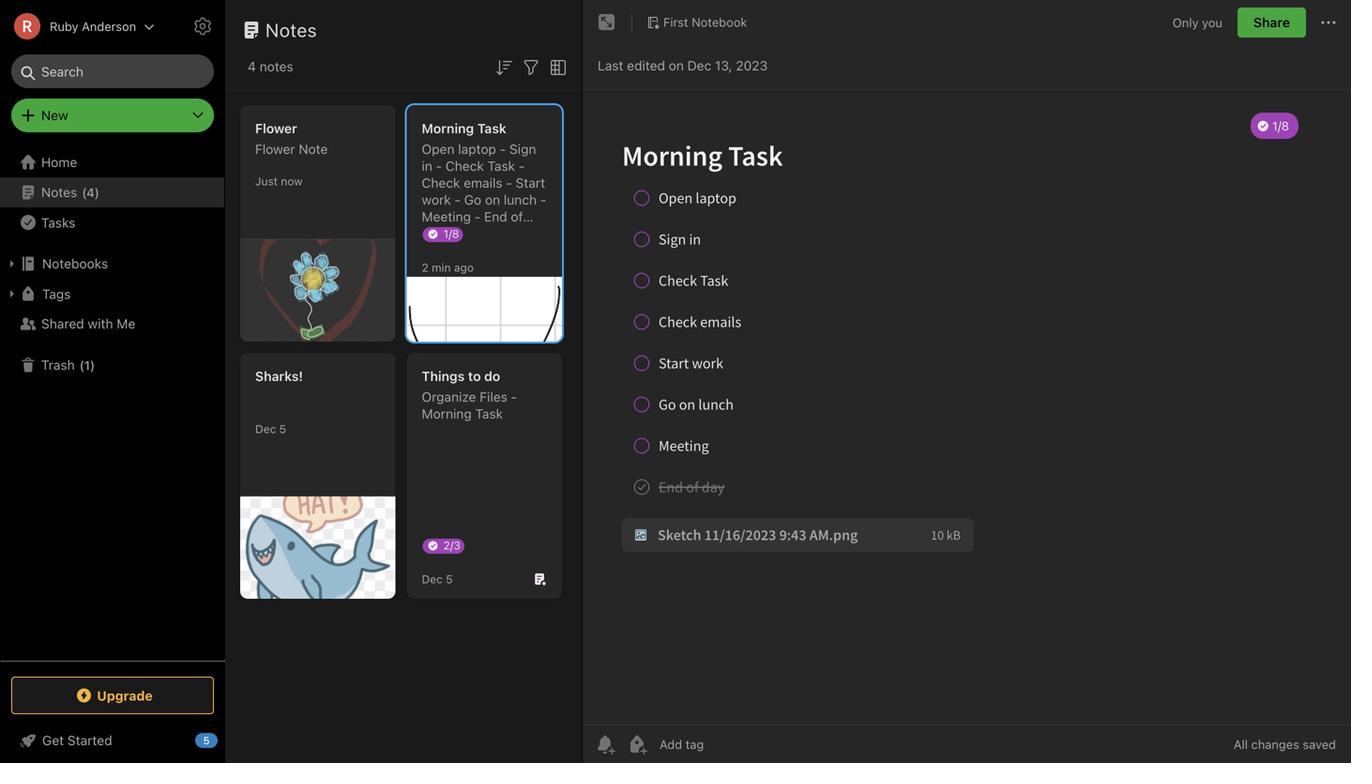 Task type: vqa. For each thing, say whether or not it's contained in the screenshot.
Notebooks LINK
yes



Task type: locate. For each thing, give the bounding box(es) containing it.
0 vertical spatial morning
[[422, 121, 474, 136]]

ruby anderson
[[50, 19, 136, 33]]

1 vertical spatial notes
[[41, 184, 77, 200]]

4 down home link
[[87, 185, 95, 199]]

notes down home
[[41, 184, 77, 200]]

dec 5 down 2/3
[[422, 573, 453, 586]]

0 vertical spatial task
[[478, 121, 507, 136]]

1 vertical spatial check
[[422, 175, 460, 191]]

1 vertical spatial )
[[90, 358, 95, 372]]

files
[[480, 389, 508, 405]]

-
[[500, 141, 506, 157], [436, 158, 442, 174], [519, 158, 525, 174], [506, 175, 512, 191], [455, 192, 461, 207], [540, 192, 547, 207], [475, 209, 481, 224], [511, 389, 517, 405]]

Account field
[[0, 8, 155, 45]]

0 vertical spatial )
[[95, 185, 99, 199]]

expand note image
[[596, 11, 619, 34]]

check up work
[[422, 175, 460, 191]]

task up the laptop
[[478, 121, 507, 136]]

open
[[422, 141, 455, 157]]

emails
[[464, 175, 503, 191]]

lunch
[[504, 192, 537, 207]]

things to do organize files - morning task
[[422, 368, 517, 421]]

- inside things to do organize files - morning task
[[511, 389, 517, 405]]

)
[[95, 185, 99, 199], [90, 358, 95, 372]]

1 morning from the top
[[422, 121, 474, 136]]

laptop
[[458, 141, 496, 157]]

shared
[[41, 316, 84, 331]]

0 vertical spatial dec
[[688, 58, 712, 73]]

5 down sharks!
[[279, 422, 286, 436]]

None search field
[[24, 54, 201, 88]]

1 horizontal spatial notes
[[266, 19, 317, 41]]

upgrade
[[97, 688, 153, 703]]

things
[[422, 368, 465, 384]]

( inside notes ( 4 )
[[82, 185, 87, 199]]

on right the edited
[[669, 58, 684, 73]]

last
[[598, 58, 624, 73]]

1
[[84, 358, 90, 372]]

Add tag field
[[658, 736, 799, 752]]

notes ( 4 )
[[41, 184, 99, 200]]

0 vertical spatial check
[[446, 158, 484, 174]]

flower
[[255, 121, 297, 136], [255, 141, 295, 157]]

home
[[41, 154, 77, 170]]

) inside notes ( 4 )
[[95, 185, 99, 199]]

dec
[[688, 58, 712, 73], [255, 422, 276, 436], [422, 573, 443, 586]]

( down home link
[[82, 185, 87, 199]]

( inside trash ( 1 )
[[80, 358, 84, 372]]

1 vertical spatial 5
[[446, 573, 453, 586]]

dec inside note window element
[[688, 58, 712, 73]]

0 vertical spatial 5
[[279, 422, 286, 436]]

1 vertical spatial task
[[488, 158, 515, 174]]

morning
[[422, 121, 474, 136], [422, 406, 472, 421]]

1 horizontal spatial on
[[669, 58, 684, 73]]

2023
[[736, 58, 768, 73]]

share button
[[1238, 8, 1307, 38]]

1 vertical spatial flower
[[255, 141, 295, 157]]

morning up open
[[422, 121, 474, 136]]

morning down the organize
[[422, 406, 472, 421]]

task up emails
[[488, 158, 515, 174]]

0 horizontal spatial dec
[[255, 422, 276, 436]]

get started
[[42, 733, 112, 748]]

saved
[[1303, 737, 1337, 751]]

0 vertical spatial (
[[82, 185, 87, 199]]

5
[[279, 422, 286, 436], [446, 573, 453, 586], [203, 734, 210, 747]]

) down home link
[[95, 185, 99, 199]]

thumbnail image for morning task open laptop - sign in - check task - check emails - start work - go on lunch - meeting - end of day
[[240, 239, 396, 342]]

(
[[82, 185, 87, 199], [80, 358, 84, 372]]

0 horizontal spatial dec 5
[[255, 422, 286, 436]]

expand tags image
[[5, 286, 20, 301]]

task
[[478, 121, 507, 136], [488, 158, 515, 174], [475, 406, 503, 421]]

2 horizontal spatial 5
[[446, 573, 453, 586]]

- right the in
[[436, 158, 442, 174]]

13,
[[715, 58, 733, 73]]

4 notes
[[248, 59, 293, 74]]

on up end
[[485, 192, 500, 207]]

1 vertical spatial 4
[[87, 185, 95, 199]]

0 horizontal spatial notes
[[41, 184, 77, 200]]

4 inside notes ( 4 )
[[87, 185, 95, 199]]

- down 'go'
[[475, 209, 481, 224]]

2 morning from the top
[[422, 406, 472, 421]]

tree
[[0, 147, 225, 660]]

notes up notes
[[266, 19, 317, 41]]

new button
[[11, 99, 214, 132]]

only you
[[1173, 15, 1223, 29]]

) inside trash ( 1 )
[[90, 358, 95, 372]]

2 horizontal spatial dec
[[688, 58, 712, 73]]

1 vertical spatial morning
[[422, 406, 472, 421]]

0 horizontal spatial on
[[485, 192, 500, 207]]

5 down 2/3
[[446, 573, 453, 586]]

thumbnail image
[[240, 239, 396, 342], [407, 277, 562, 342], [240, 497, 396, 599]]

you
[[1202, 15, 1223, 29]]

( right trash
[[80, 358, 84, 372]]

sharks!
[[255, 368, 303, 384]]

1 vertical spatial dec
[[255, 422, 276, 436]]

4
[[248, 59, 256, 74], [87, 185, 95, 199]]

0 horizontal spatial 5
[[203, 734, 210, 747]]

all
[[1234, 737, 1248, 751]]

- right files
[[511, 389, 517, 405]]

2 vertical spatial 5
[[203, 734, 210, 747]]

1 vertical spatial on
[[485, 192, 500, 207]]

2 vertical spatial dec
[[422, 573, 443, 586]]

edited
[[627, 58, 665, 73]]

5 left the click to collapse image
[[203, 734, 210, 747]]

) for trash
[[90, 358, 95, 372]]

2 vertical spatial task
[[475, 406, 503, 421]]

on inside note window element
[[669, 58, 684, 73]]

More actions field
[[1318, 8, 1340, 38]]

- down the sign
[[519, 158, 525, 174]]

1 horizontal spatial 5
[[279, 422, 286, 436]]

more actions image
[[1318, 11, 1340, 34]]

note
[[299, 141, 328, 157]]

first notebook button
[[640, 9, 754, 36]]

Add filters field
[[520, 54, 543, 79]]

work
[[422, 192, 451, 207]]

Help and Learning task checklist field
[[0, 726, 225, 756]]

0 horizontal spatial 4
[[87, 185, 95, 199]]

4 left notes
[[248, 59, 256, 74]]

on inside morning task open laptop - sign in - check task - check emails - start work - go on lunch - meeting - end of day
[[485, 192, 500, 207]]

check
[[446, 158, 484, 174], [422, 175, 460, 191]]

on
[[669, 58, 684, 73], [485, 192, 500, 207]]

task down files
[[475, 406, 503, 421]]

me
[[117, 316, 135, 331]]

0 vertical spatial flower
[[255, 121, 297, 136]]

dec 5 down sharks!
[[255, 422, 286, 436]]

1 vertical spatial (
[[80, 358, 84, 372]]

dec 5
[[255, 422, 286, 436], [422, 573, 453, 586]]

2 flower from the top
[[255, 141, 295, 157]]

notes for notes ( 4 )
[[41, 184, 77, 200]]

to
[[468, 368, 481, 384]]

check down the laptop
[[446, 158, 484, 174]]

start
[[516, 175, 545, 191]]

0 vertical spatial on
[[669, 58, 684, 73]]

1 horizontal spatial dec 5
[[422, 573, 453, 586]]

0 vertical spatial 4
[[248, 59, 256, 74]]

0 vertical spatial notes
[[266, 19, 317, 41]]

notes
[[266, 19, 317, 41], [41, 184, 77, 200]]

1 horizontal spatial 4
[[248, 59, 256, 74]]

) right trash
[[90, 358, 95, 372]]

of
[[511, 209, 523, 224]]

now
[[281, 175, 303, 188]]

changes
[[1252, 737, 1300, 751]]



Task type: describe. For each thing, give the bounding box(es) containing it.
organize
[[422, 389, 476, 405]]

flower flower note
[[255, 121, 328, 157]]

notes for notes
[[266, 19, 317, 41]]

- down start
[[540, 192, 547, 207]]

shared with me link
[[0, 309, 224, 339]]

( for notes
[[82, 185, 87, 199]]

morning task open laptop - sign in - check task - check emails - start work - go on lunch - meeting - end of day
[[422, 121, 547, 241]]

morning inside things to do organize files - morning task
[[422, 406, 472, 421]]

notes
[[260, 59, 293, 74]]

get
[[42, 733, 64, 748]]

home link
[[0, 147, 225, 177]]

last edited on dec 13, 2023
[[598, 58, 768, 73]]

Sort options field
[[493, 54, 515, 79]]

note window element
[[583, 0, 1352, 763]]

just now
[[255, 175, 303, 188]]

tasks button
[[0, 207, 224, 237]]

first
[[664, 15, 689, 29]]

add a reminder image
[[594, 733, 617, 756]]

Search text field
[[24, 54, 201, 88]]

click to collapse image
[[218, 728, 232, 751]]

expand notebooks image
[[5, 256, 20, 271]]

morning inside morning task open laptop - sign in - check task - check emails - start work - go on lunch - meeting - end of day
[[422, 121, 474, 136]]

ruby
[[50, 19, 78, 33]]

share
[[1254, 15, 1291, 30]]

- left 'go'
[[455, 192, 461, 207]]

in
[[422, 158, 433, 174]]

new
[[41, 107, 68, 123]]

tags
[[42, 286, 71, 302]]

just
[[255, 175, 278, 188]]

meeting
[[422, 209, 471, 224]]

tree containing home
[[0, 147, 225, 660]]

day
[[422, 226, 444, 241]]

1 horizontal spatial dec
[[422, 573, 443, 586]]

notebook
[[692, 15, 747, 29]]

trash ( 1 )
[[41, 357, 95, 373]]

) for notes
[[95, 185, 99, 199]]

with
[[88, 316, 113, 331]]

thumbnail image for things to do organize files - morning task
[[240, 497, 396, 599]]

sign
[[510, 141, 536, 157]]

add tag image
[[626, 733, 649, 756]]

- left the sign
[[500, 141, 506, 157]]

View options field
[[543, 54, 570, 79]]

min
[[432, 261, 451, 274]]

notebooks
[[42, 256, 108, 271]]

Note Editor text field
[[583, 90, 1352, 725]]

only
[[1173, 15, 1199, 29]]

2/3
[[443, 539, 461, 552]]

notebooks link
[[0, 249, 224, 279]]

- up lunch
[[506, 175, 512, 191]]

trash
[[41, 357, 75, 373]]

1 flower from the top
[[255, 121, 297, 136]]

do
[[484, 368, 501, 384]]

end
[[484, 209, 507, 224]]

5 inside help and learning task checklist field
[[203, 734, 210, 747]]

first notebook
[[664, 15, 747, 29]]

go
[[464, 192, 482, 207]]

task inside things to do organize files - morning task
[[475, 406, 503, 421]]

upgrade button
[[11, 677, 214, 714]]

tasks
[[41, 215, 75, 230]]

2 min ago
[[422, 261, 474, 274]]

1/8
[[443, 227, 459, 240]]

settings image
[[191, 15, 214, 38]]

anderson
[[82, 19, 136, 33]]

add filters image
[[520, 56, 543, 79]]

tags button
[[0, 279, 224, 309]]

0 vertical spatial dec 5
[[255, 422, 286, 436]]

1 vertical spatial dec 5
[[422, 573, 453, 586]]

shared with me
[[41, 316, 135, 331]]

all changes saved
[[1234, 737, 1337, 751]]

2
[[422, 261, 429, 274]]

started
[[67, 733, 112, 748]]

ago
[[454, 261, 474, 274]]

( for trash
[[80, 358, 84, 372]]



